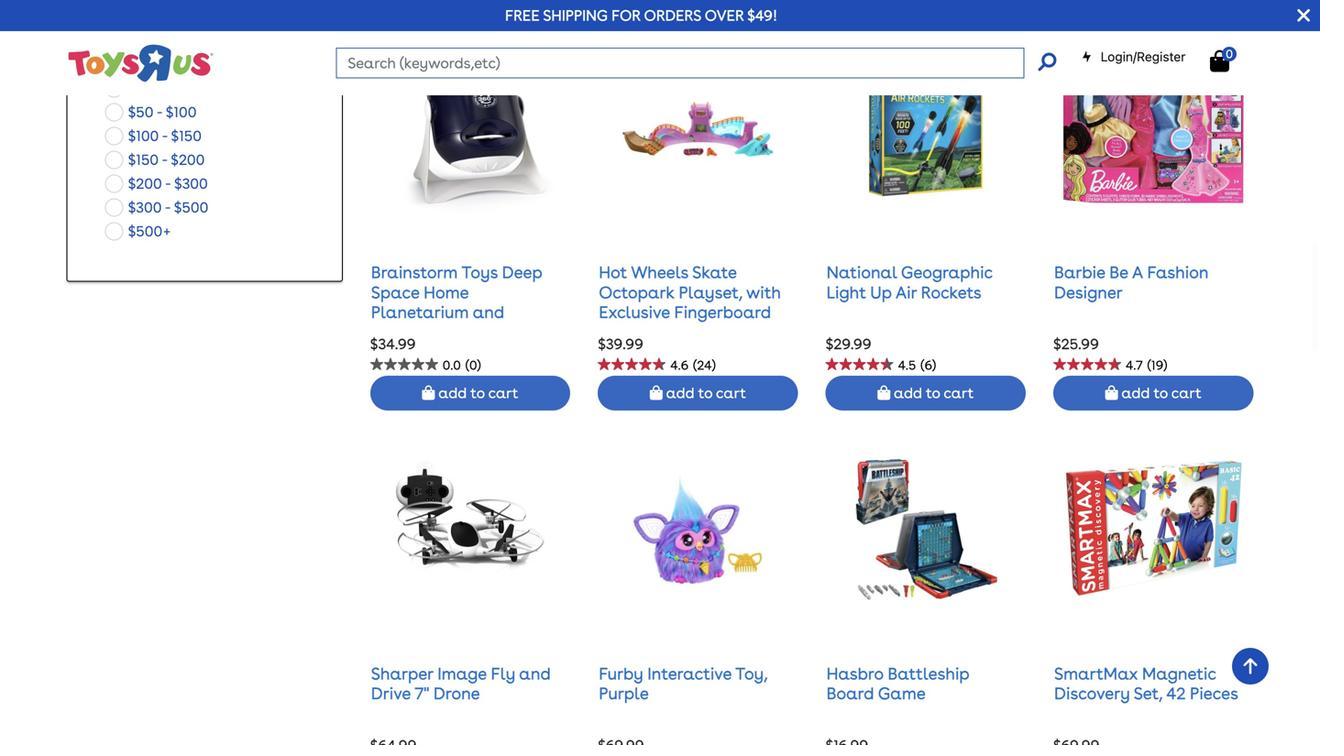 Task type: locate. For each thing, give the bounding box(es) containing it.
1 horizontal spatial $150
[[171, 127, 202, 145]]

$25 - $50 button
[[100, 76, 196, 100]]

interactive
[[648, 665, 732, 684]]

$50 inside button
[[165, 79, 191, 97]]

0 vertical spatial $150
[[171, 127, 202, 145]]

nasa
[[371, 342, 415, 362]]

1 horizontal spatial and
[[519, 665, 551, 684]]

$50 - $100
[[128, 103, 197, 121]]

add to cart button down the (6)
[[826, 376, 1026, 411]]

add to cart for hot wheels skate octopark playset, with exclusive fingerboard and skate shoes
[[663, 384, 747, 402]]

with
[[747, 283, 781, 302]]

3 add to cart button from the left
[[826, 376, 1026, 411]]

4 add to cart from the left
[[1119, 384, 1202, 402]]

1 vertical spatial $150
[[128, 151, 159, 169]]

$15
[[157, 32, 179, 49], [128, 55, 150, 73]]

rockets
[[921, 283, 982, 302]]

be
[[1110, 263, 1129, 283]]

add to cart button down "(19)" at the right
[[1054, 376, 1254, 411]]

1 vertical spatial skate
[[635, 322, 679, 342]]

4.5
[[898, 358, 916, 373]]

barbie be a fashion designer
[[1055, 263, 1209, 302]]

and down exclusive
[[599, 322, 631, 342]]

4.6
[[671, 358, 689, 373]]

3 add to cart from the left
[[891, 384, 974, 402]]

$50 up $50 - $100
[[165, 79, 191, 97]]

0 vertical spatial $15
[[157, 32, 179, 49]]

$15 - $25
[[128, 55, 187, 73]]

(6)
[[921, 358, 937, 373]]

add for hot wheels skate octopark playset, with exclusive fingerboard and skate shoes
[[666, 384, 695, 402]]

4 to from the left
[[1154, 384, 1168, 402]]

add down 4.6
[[666, 384, 695, 402]]

0 horizontal spatial $50
[[128, 103, 153, 121]]

$200 - $300
[[128, 175, 208, 193]]

1 add to cart from the left
[[435, 384, 519, 402]]

skate
[[693, 263, 737, 283], [635, 322, 679, 342]]

$39.99
[[598, 335, 644, 353]]

add to cart button
[[370, 376, 571, 411], [598, 376, 798, 411], [826, 376, 1026, 411], [1054, 376, 1254, 411]]

$25 - $50
[[128, 79, 191, 97]]

$200 down $150 - $200 button
[[128, 175, 162, 193]]

to down (24)
[[698, 384, 713, 402]]

$49!
[[748, 6, 778, 24]]

to for brainstorm toys deep space home planetarium and projector w/ 24 color nasa images - stem toy
[[471, 384, 485, 402]]

1 to from the left
[[471, 384, 485, 402]]

0 vertical spatial skate
[[693, 263, 737, 283]]

cart for barbie be a fashion designer
[[1172, 384, 1202, 402]]

1 vertical spatial $200
[[128, 175, 162, 193]]

air
[[896, 283, 917, 302]]

add to cart down "(19)" at the right
[[1119, 384, 1202, 402]]

- down $0 - $15
[[153, 55, 158, 73]]

3 to from the left
[[926, 384, 941, 402]]

- down $100 - $150
[[162, 151, 167, 169]]

4.7 (19)
[[1126, 358, 1168, 373]]

2 horizontal spatial and
[[599, 322, 631, 342]]

and right fly
[[519, 665, 551, 684]]

add
[[439, 384, 467, 402], [666, 384, 695, 402], [894, 384, 923, 402], [1122, 384, 1150, 402]]

0 horizontal spatial $200
[[128, 175, 162, 193]]

$300 - $500
[[128, 198, 208, 216]]

- down $15 - $25
[[156, 79, 162, 97]]

cart for hot wheels skate octopark playset, with exclusive fingerboard and skate shoes
[[716, 384, 747, 402]]

42
[[1167, 684, 1186, 704]]

(0)
[[466, 358, 481, 373]]

2 add to cart from the left
[[663, 384, 747, 402]]

$25 down $15 - $25 button
[[128, 79, 153, 97]]

- up $300 - $500
[[165, 175, 171, 193]]

shopping bag image
[[1211, 50, 1230, 72], [422, 386, 435, 400], [650, 386, 663, 400], [878, 386, 891, 400], [1106, 386, 1119, 400]]

add down 4.7
[[1122, 384, 1150, 402]]

0 horizontal spatial $300
[[128, 198, 162, 216]]

$100 down $50 - $100 button
[[128, 127, 159, 145]]

add to cart down the (6)
[[891, 384, 974, 402]]

$150 up $150 - $200
[[171, 127, 202, 145]]

hasbro battleship board game
[[827, 665, 970, 704]]

geographic
[[901, 263, 993, 283]]

1 horizontal spatial $100
[[166, 103, 197, 121]]

smartmax magnetic discovery set, 42 pieces
[[1055, 665, 1239, 704]]

0 vertical spatial $100
[[166, 103, 197, 121]]

add down 0.0
[[439, 384, 467, 402]]

$100 - $150
[[128, 127, 202, 145]]

0 vertical spatial $50
[[165, 79, 191, 97]]

to down "(0)"
[[471, 384, 485, 402]]

- inside button
[[157, 103, 162, 121]]

to down the (6)
[[926, 384, 941, 402]]

add for barbie be a fashion designer
[[1122, 384, 1150, 402]]

2 add from the left
[[666, 384, 695, 402]]

$50 down $25 - $50 button
[[128, 103, 153, 121]]

up
[[871, 283, 892, 302]]

skate down exclusive
[[635, 322, 679, 342]]

toys
[[462, 263, 498, 283]]

1 add to cart button from the left
[[370, 376, 571, 411]]

- down 24 at the left top of page
[[480, 342, 486, 362]]

1 horizontal spatial $300
[[174, 175, 208, 193]]

$100
[[166, 103, 197, 121], [128, 127, 159, 145]]

add down 4.5
[[894, 384, 923, 402]]

4 add from the left
[[1122, 384, 1150, 402]]

$100 up $100 - $150
[[166, 103, 197, 121]]

4 add to cart button from the left
[[1054, 376, 1254, 411]]

1 vertical spatial $100
[[128, 127, 159, 145]]

1 vertical spatial $25
[[128, 79, 153, 97]]

add to cart button down 4.6 (24)
[[598, 376, 798, 411]]

add to cart button down "(0)"
[[370, 376, 571, 411]]

free
[[505, 6, 540, 24]]

1 vertical spatial $50
[[128, 103, 153, 121]]

$25
[[162, 55, 187, 73], [128, 79, 153, 97]]

add to cart down (24)
[[663, 384, 747, 402]]

and inside sharper image fly and drive 7" drone
[[519, 665, 551, 684]]

and inside the hot wheels skate octopark playset, with exclusive fingerboard and skate shoes $39.99
[[599, 322, 631, 342]]

- left $500
[[165, 198, 171, 216]]

$200 up $200 - $300
[[171, 151, 205, 169]]

login/register
[[1101, 49, 1186, 64]]

$15 down '$0 - $15' button
[[128, 55, 150, 73]]

shipping
[[543, 6, 608, 24]]

shopping bag image for hot wheels skate octopark playset, with exclusive fingerboard and skate shoes
[[650, 386, 663, 400]]

$0 - $15
[[128, 32, 179, 49]]

- up $150 - $200
[[162, 127, 168, 145]]

0 vertical spatial $300
[[174, 175, 208, 193]]

drive
[[371, 684, 411, 704]]

0 horizontal spatial and
[[473, 303, 505, 322]]

space
[[371, 283, 420, 302]]

- for $200
[[165, 175, 171, 193]]

- for $25
[[156, 79, 162, 97]]

$50
[[165, 79, 191, 97], [128, 103, 153, 121]]

login/register button
[[1082, 48, 1186, 66]]

2 add to cart button from the left
[[598, 376, 798, 411]]

None search field
[[336, 48, 1057, 78]]

shopping bag image for brainstorm toys deep space home planetarium and projector w/ 24 color nasa images - stem toy
[[422, 386, 435, 400]]

4 cart from the left
[[1172, 384, 1202, 402]]

battleship
[[888, 665, 970, 684]]

1 add from the left
[[439, 384, 467, 402]]

brainstorm toys deep space home planetarium and projector w/ 24 color nasa images - stem toy link
[[371, 263, 566, 362]]

magnetic
[[1143, 665, 1217, 684]]

- for $50
[[157, 103, 162, 121]]

1 horizontal spatial skate
[[693, 263, 737, 283]]

cart for brainstorm toys deep space home planetarium and projector w/ 24 color nasa images - stem toy
[[488, 384, 519, 402]]

and up 24 at the left top of page
[[473, 303, 505, 322]]

$100 inside button
[[128, 127, 159, 145]]

$25 up $25 - $50
[[162, 55, 187, 73]]

light
[[827, 283, 867, 302]]

$500+
[[128, 222, 171, 240]]

add to cart down "(0)"
[[435, 384, 519, 402]]

$150 down $100 - $150 button
[[128, 151, 159, 169]]

- right '$0'
[[148, 32, 154, 49]]

free shipping for orders over $49!
[[505, 6, 778, 24]]

$300
[[174, 175, 208, 193], [128, 198, 162, 216]]

to down "(19)" at the right
[[1154, 384, 1168, 402]]

exclusive
[[599, 303, 670, 322]]

$100 inside button
[[166, 103, 197, 121]]

2 cart from the left
[[716, 384, 747, 402]]

national geographic light up air rockets image
[[851, 37, 1002, 221]]

1 horizontal spatial $50
[[165, 79, 191, 97]]

1 horizontal spatial $25
[[162, 55, 187, 73]]

add to cart button for hot wheels skate octopark playset, with exclusive fingerboard and skate shoes
[[598, 376, 798, 411]]

0 link
[[1211, 47, 1249, 73]]

$34.99
[[370, 335, 416, 353]]

- for $100
[[162, 127, 168, 145]]

$200
[[171, 151, 205, 169], [128, 175, 162, 193]]

$15 up $15 - $25
[[157, 32, 179, 49]]

- for $0
[[148, 32, 154, 49]]

0 vertical spatial $200
[[171, 151, 205, 169]]

0 horizontal spatial $25
[[128, 79, 153, 97]]

0 horizontal spatial $100
[[128, 127, 159, 145]]

2 to from the left
[[698, 384, 713, 402]]

$0 - $15 button
[[100, 29, 184, 53]]

skate up playset,
[[693, 263, 737, 283]]

$300 up $500+
[[128, 198, 162, 216]]

0 horizontal spatial $15
[[128, 55, 150, 73]]

- down $25 - $50
[[157, 103, 162, 121]]

1 horizontal spatial $200
[[171, 151, 205, 169]]

-
[[148, 32, 154, 49], [153, 55, 158, 73], [156, 79, 162, 97], [157, 103, 162, 121], [162, 127, 168, 145], [162, 151, 167, 169], [165, 175, 171, 193], [165, 198, 171, 216], [480, 342, 486, 362]]

add to cart
[[435, 384, 519, 402], [663, 384, 747, 402], [891, 384, 974, 402], [1119, 384, 1202, 402]]

1 cart from the left
[[488, 384, 519, 402]]

shopping bag image for national geographic light up air rockets
[[878, 386, 891, 400]]

$300 up $500
[[174, 175, 208, 193]]

and
[[473, 303, 505, 322], [599, 322, 631, 342], [519, 665, 551, 684]]

shopping bag image for barbie be a fashion designer
[[1106, 386, 1119, 400]]

playset,
[[679, 283, 743, 302]]

hot wheels skate octopark playset, with exclusive fingerboard and skate shoes link
[[599, 263, 781, 342]]

$150
[[171, 127, 202, 145], [128, 151, 159, 169]]

hasbro battleship board game image
[[851, 439, 1002, 622]]

furby
[[599, 665, 644, 684]]

3 add from the left
[[894, 384, 923, 402]]

- for $150
[[162, 151, 167, 169]]

purple
[[599, 684, 649, 704]]

close button image
[[1298, 6, 1311, 26]]

1 horizontal spatial $15
[[157, 32, 179, 49]]

image
[[438, 665, 487, 684]]

3 cart from the left
[[944, 384, 974, 402]]

$150 - $200
[[128, 151, 205, 169]]



Task type: vqa. For each thing, say whether or not it's contained in the screenshot.
Light
yes



Task type: describe. For each thing, give the bounding box(es) containing it.
barbie be a fashion designer link
[[1055, 263, 1209, 302]]

octopark
[[599, 283, 675, 302]]

for
[[612, 6, 641, 24]]

hot wheels skate octopark playset, with exclusive fingerboard and skate shoes image
[[623, 37, 774, 221]]

to for hot wheels skate octopark playset, with exclusive fingerboard and skate shoes
[[698, 384, 713, 402]]

- for $300
[[165, 198, 171, 216]]

designer
[[1055, 283, 1123, 302]]

$50 inside button
[[128, 103, 153, 121]]

pieces
[[1191, 684, 1239, 704]]

$100 - $150 button
[[100, 124, 207, 148]]

furby interactive toy, purple link
[[599, 665, 768, 704]]

free shipping for orders over $49! link
[[505, 6, 778, 24]]

discovery
[[1055, 684, 1130, 704]]

$25.99
[[1054, 335, 1099, 353]]

add for national geographic light up air rockets
[[894, 384, 923, 402]]

fingerboard
[[675, 303, 771, 322]]

smartmax
[[1055, 665, 1138, 684]]

0 horizontal spatial skate
[[635, 322, 679, 342]]

national geographic light up air rockets link
[[827, 263, 993, 302]]

add to cart for barbie be a fashion designer
[[1119, 384, 1202, 402]]

(24)
[[694, 358, 716, 373]]

furby interactive toy, purple
[[599, 665, 768, 704]]

barbie be a fashion designer image
[[1062, 37, 1246, 221]]

color
[[491, 322, 534, 342]]

to for barbie be a fashion designer
[[1154, 384, 1168, 402]]

toys r us image
[[67, 43, 213, 84]]

deep
[[502, 263, 542, 283]]

0 vertical spatial $25
[[162, 55, 187, 73]]

brainstorm toys deep space home planetarium and projector w/ 24 color nasa images - stem toy
[[371, 263, 566, 362]]

$0
[[128, 32, 145, 49]]

toy
[[537, 342, 566, 362]]

w/
[[445, 322, 464, 342]]

4.6 (24)
[[671, 358, 716, 373]]

add to cart for brainstorm toys deep space home planetarium and projector w/ 24 color nasa images - stem toy
[[435, 384, 519, 402]]

(19)
[[1148, 358, 1168, 373]]

cart for national geographic light up air rockets
[[944, 384, 974, 402]]

1 vertical spatial $15
[[128, 55, 150, 73]]

add to cart button for national geographic light up air rockets
[[826, 376, 1026, 411]]

4.5 (6)
[[898, 358, 937, 373]]

24
[[469, 322, 488, 342]]

over
[[705, 6, 744, 24]]

$300 - $500 button
[[100, 196, 214, 220]]

fashion
[[1148, 263, 1209, 283]]

hot wheels skate octopark playset, with exclusive fingerboard and skate shoes $39.99
[[598, 263, 781, 353]]

fly
[[491, 665, 515, 684]]

brainstorm toys deep space home planetarium and projector w/ 24 color nasa images - stem toy image
[[379, 37, 562, 221]]

toy,
[[736, 665, 768, 684]]

hasbro
[[827, 665, 884, 684]]

0.0
[[443, 358, 461, 373]]

board
[[827, 684, 875, 704]]

$29.99
[[826, 335, 872, 353]]

add to cart for national geographic light up air rockets
[[891, 384, 974, 402]]

0
[[1226, 47, 1234, 61]]

sharper image fly and drive 7" drone image
[[395, 439, 546, 622]]

to for national geographic light up air rockets
[[926, 384, 941, 402]]

and inside brainstorm toys deep space home planetarium and projector w/ 24 color nasa images - stem toy
[[473, 303, 505, 322]]

add for brainstorm toys deep space home planetarium and projector w/ 24 color nasa images - stem toy
[[439, 384, 467, 402]]

sharper image fly and drive 7" drone
[[371, 665, 551, 704]]

brainstorm
[[371, 263, 458, 283]]

Enter Keyword or Item No. search field
[[336, 48, 1025, 78]]

smartmax magnetic discovery set, 42 pieces image
[[1062, 439, 1246, 622]]

smartmax magnetic discovery set, 42 pieces link
[[1055, 665, 1239, 704]]

hot
[[599, 263, 627, 283]]

- for $15
[[153, 55, 158, 73]]

stem
[[490, 342, 533, 362]]

game
[[878, 684, 926, 704]]

national geographic light up air rockets
[[827, 263, 993, 302]]

projector
[[371, 322, 441, 342]]

shopping bag image inside 0 link
[[1211, 50, 1230, 72]]

wheels
[[631, 263, 689, 283]]

0.0 (0)
[[443, 358, 481, 373]]

sharper image fly and drive 7" drone link
[[371, 665, 551, 704]]

add to cart button for brainstorm toys deep space home planetarium and projector w/ 24 color nasa images - stem toy
[[370, 376, 571, 411]]

add to cart button for barbie be a fashion designer
[[1054, 376, 1254, 411]]

$500+ button
[[100, 220, 177, 243]]

furby interactive toy, purple image
[[623, 439, 774, 622]]

set,
[[1134, 684, 1163, 704]]

shoes
[[683, 322, 729, 342]]

0 horizontal spatial $150
[[128, 151, 159, 169]]

hasbro battleship board game link
[[827, 665, 970, 704]]

$150 - $200 button
[[100, 148, 210, 172]]

national
[[827, 263, 898, 283]]

$15 - $25 button
[[100, 53, 192, 76]]

7"
[[415, 684, 429, 704]]

4.7
[[1126, 358, 1143, 373]]

1 vertical spatial $300
[[128, 198, 162, 216]]

- inside brainstorm toys deep space home planetarium and projector w/ 24 color nasa images - stem toy
[[480, 342, 486, 362]]

planetarium
[[371, 303, 469, 322]]

drone
[[434, 684, 480, 704]]

sharper
[[371, 665, 433, 684]]

$50 - $100 button
[[100, 100, 202, 124]]

images
[[419, 342, 476, 362]]

$500
[[174, 198, 208, 216]]



